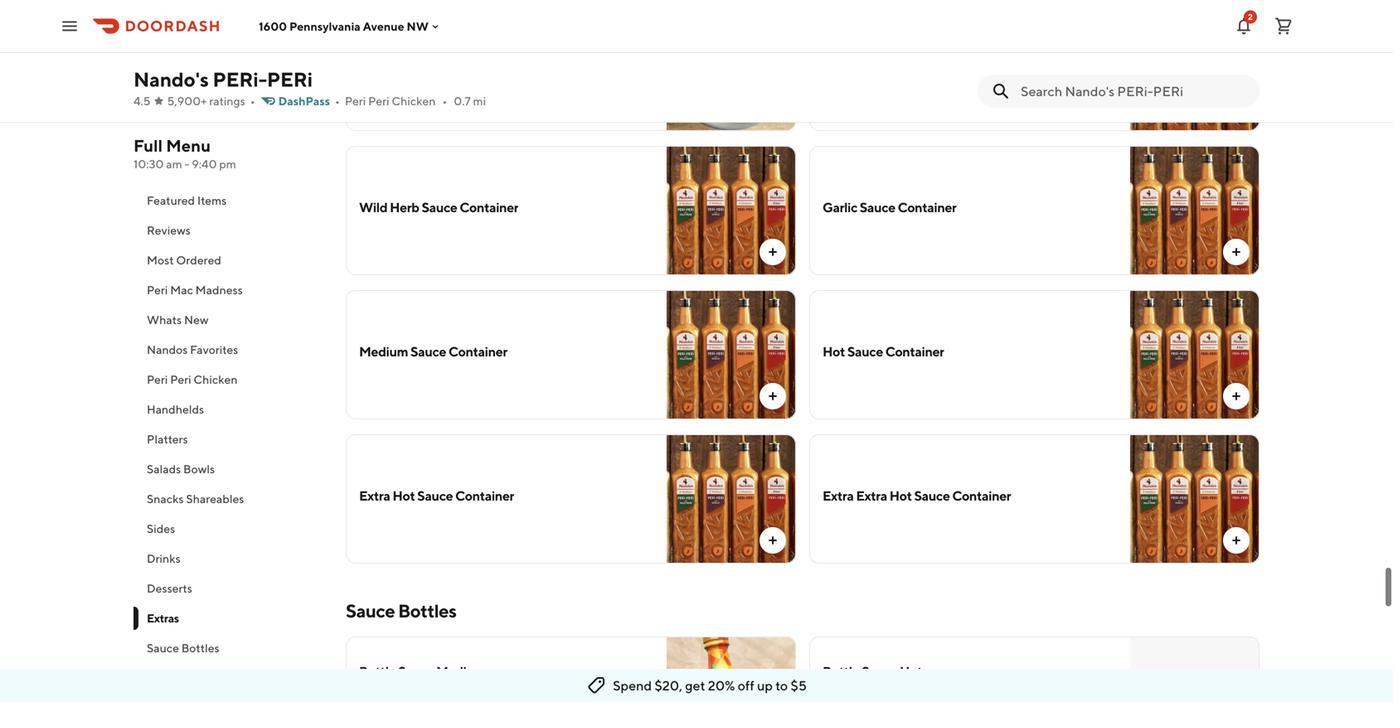 Task type: vqa. For each thing, say whether or not it's contained in the screenshot.
be
yes



Task type: locate. For each thing, give the bounding box(es) containing it.
peri peri chicken • 0.7 mi
[[345, 94, 486, 108]]

5,900+ ratings •
[[167, 94, 255, 108]]

0 vertical spatial medium
[[359, 344, 408, 360]]

1 vertical spatial chicken
[[194, 373, 238, 387]]

whats new button
[[134, 305, 326, 335]]

1 horizontal spatial bottles
[[398, 601, 457, 622]]

1 horizontal spatial peri-
[[582, 686, 614, 699]]

gateway
[[413, 686, 458, 699]]

sauce bottles down extras
[[147, 642, 220, 655]]

to
[[776, 678, 788, 694]]

3 • from the left
[[442, 94, 447, 108]]

sauce bottles up our at left bottom
[[346, 601, 457, 622]]

1 horizontal spatial bottle
[[823, 664, 860, 680]]

2 extra from the left
[[823, 488, 854, 504]]

spend
[[613, 678, 652, 694]]

featured items button
[[134, 186, 326, 216]]

bottle for bottle sauce hot
[[823, 664, 860, 680]]

platters button
[[134, 425, 326, 455]]

$5
[[791, 678, 807, 694]]

this
[[359, 686, 381, 699]]

3 extra from the left
[[856, 488, 887, 504]]

ordered
[[176, 253, 221, 267]]

peri for peri peri chicken • 0.7 mi
[[345, 94, 366, 108]]

peri-
[[213, 68, 267, 91], [582, 686, 614, 699]]

peri- up soon
[[582, 686, 614, 699]]

0 vertical spatial peri
[[267, 68, 313, 91]]

medium
[[359, 344, 408, 360], [436, 664, 485, 680]]

most ordered button
[[134, 246, 326, 275]]

add item to cart image
[[1230, 246, 1243, 259], [767, 390, 780, 403], [767, 534, 780, 548]]

sauce bottles button
[[134, 634, 326, 664]]

1600
[[259, 19, 287, 33]]

1 vertical spatial add item to cart image
[[767, 390, 780, 403]]

1 horizontal spatial medium
[[436, 664, 485, 680]]

nandos
[[147, 343, 188, 357]]

be
[[513, 702, 527, 703]]

bottles up gateway
[[398, 601, 457, 622]]

1 horizontal spatial sauce bottles
[[346, 601, 457, 622]]

peri down nandos
[[147, 373, 168, 387]]

Item Search search field
[[1021, 82, 1247, 100]]

0 vertical spatial add item to cart image
[[1230, 246, 1243, 259]]

0 horizontal spatial a
[[442, 702, 448, 703]]

•
[[250, 94, 255, 108], [335, 94, 340, 108], [442, 94, 447, 108]]

chicken
[[392, 94, 436, 108], [194, 373, 238, 387]]

open menu image
[[60, 16, 80, 36]]

hot sauce container
[[823, 344, 945, 360]]

soon
[[596, 702, 621, 703]]

featured
[[147, 194, 195, 207]]

snacks shareables button
[[134, 484, 326, 514]]

1 vertical spatial sauce bottles
[[147, 642, 220, 655]]

add item to cart image
[[1230, 101, 1243, 114], [767, 246, 780, 259], [1230, 390, 1243, 403], [1230, 534, 1243, 548]]

0 horizontal spatial •
[[250, 94, 255, 108]]

medium sauce container image
[[667, 290, 796, 420]]

2 bottle from the left
[[823, 664, 860, 680]]

madness
[[195, 283, 243, 297]]

0 horizontal spatial bottle
[[359, 664, 396, 680]]

1 horizontal spatial •
[[335, 94, 340, 108]]

wild herb sauce container image
[[667, 146, 796, 275]]

2 vertical spatial add item to cart image
[[767, 534, 780, 548]]

20%
[[708, 678, 735, 694]]

favorites
[[190, 343, 238, 357]]

a up the will
[[495, 686, 501, 699]]

peri up dashpass
[[267, 68, 313, 91]]

0 horizontal spatial bottles
[[181, 642, 220, 655]]

• right 'ratings'
[[250, 94, 255, 108]]

whats
[[147, 313, 182, 327]]

salads bowls
[[147, 462, 215, 476]]

handhelds
[[147, 403, 204, 416]]

new
[[184, 313, 209, 327]]

1 bottle from the left
[[359, 664, 396, 680]]

extra for extra extra hot sauce container
[[823, 488, 854, 504]]

0 vertical spatial chicken
[[392, 94, 436, 108]]

sauce inside sauce bottles button
[[147, 642, 179, 655]]

peri- up 'ratings'
[[213, 68, 267, 91]]

-
[[185, 157, 190, 171]]

1 vertical spatial bottles
[[181, 642, 220, 655]]

container
[[460, 200, 519, 215], [898, 200, 957, 215], [449, 344, 508, 360], [886, 344, 945, 360], [455, 488, 514, 504], [953, 488, 1011, 504]]

lemon & herb sauce container image
[[1131, 2, 1260, 131]]

a down gateway
[[442, 702, 448, 703]]

10:30
[[134, 157, 164, 171]]

sauce inside bottle sauce medium this is our gateway sauce: a good dollop of peri-peri with spices.  for a while, it will be enough.  but soon you'l
[[398, 664, 434, 680]]

peri left mac on the left of the page
[[147, 283, 168, 297]]

2 horizontal spatial •
[[442, 94, 447, 108]]

1 horizontal spatial extra
[[823, 488, 854, 504]]

for
[[422, 702, 440, 703]]

sides button
[[134, 514, 326, 544]]

sauce bottles
[[346, 601, 457, 622], [147, 642, 220, 655]]

chicken inside button
[[194, 373, 238, 387]]

peri right dashpass •
[[345, 94, 366, 108]]

1 vertical spatial peri-
[[582, 686, 614, 699]]

items
[[197, 194, 227, 207]]

pennsylvania
[[289, 19, 361, 33]]

1 extra from the left
[[359, 488, 390, 504]]

0 horizontal spatial sauce bottles
[[147, 642, 220, 655]]

peri up soon
[[614, 686, 640, 699]]

1oz
[[415, 45, 433, 61]]

peri for peri peri chicken
[[147, 373, 168, 387]]

0 horizontal spatial extra
[[359, 488, 390, 504]]

0 horizontal spatial peri-
[[213, 68, 267, 91]]

1 horizontal spatial a
[[495, 686, 501, 699]]

peri up handhelds
[[170, 373, 191, 387]]

add item to cart image for hot sauce container
[[1230, 390, 1243, 403]]

sides
[[147, 522, 175, 536]]

nandos favorites button
[[134, 335, 326, 365]]

bottles down desserts button
[[181, 642, 220, 655]]

4.5
[[134, 94, 151, 108]]

bottle
[[359, 664, 396, 680], [823, 664, 860, 680]]

drinks button
[[134, 544, 326, 574]]

bottle up this
[[359, 664, 396, 680]]

peri inside bottle sauce medium this is our gateway sauce: a good dollop of peri-peri with spices.  for a while, it will be enough.  but soon you'l
[[614, 686, 640, 699]]

full
[[134, 136, 163, 156]]

1 horizontal spatial peri
[[614, 686, 640, 699]]

garlic
[[823, 200, 858, 215]]

peri for peri mac madness
[[147, 283, 168, 297]]

extra hot sauce container
[[359, 488, 514, 504]]

up
[[757, 678, 773, 694]]

bottle inside bottle sauce medium this is our gateway sauce: a good dollop of peri-peri with spices.  for a while, it will be enough.  but soon you'l
[[359, 664, 396, 680]]

mi
[[473, 94, 486, 108]]

sauce bottles inside button
[[147, 642, 220, 655]]

bottle right $5 at the bottom of the page
[[823, 664, 860, 680]]

off
[[738, 678, 755, 694]]

peri down hummus
[[368, 94, 389, 108]]

1 horizontal spatial chicken
[[392, 94, 436, 108]]

1 vertical spatial medium
[[436, 664, 485, 680]]

chicken down favorites
[[194, 373, 238, 387]]

0 horizontal spatial chicken
[[194, 373, 238, 387]]

a
[[495, 686, 501, 699], [442, 702, 448, 703]]

1 • from the left
[[250, 94, 255, 108]]

with
[[359, 702, 382, 703]]

0 vertical spatial peri-
[[213, 68, 267, 91]]

peri
[[345, 94, 366, 108], [368, 94, 389, 108], [147, 283, 168, 297], [147, 373, 168, 387], [170, 373, 191, 387]]

0 items, open order cart image
[[1274, 16, 1294, 36]]

• left 0.7 on the top left of page
[[442, 94, 447, 108]]

extra hot sauce container image
[[667, 435, 796, 564]]

0 horizontal spatial medium
[[359, 344, 408, 360]]

of
[[569, 686, 580, 699]]

1 vertical spatial peri
[[614, 686, 640, 699]]

handhelds button
[[134, 395, 326, 425]]

hummus
[[359, 45, 412, 61]]

2 horizontal spatial extra
[[856, 488, 887, 504]]

• right dashpass
[[335, 94, 340, 108]]

chicken down the hummus 1oz scoop
[[392, 94, 436, 108]]

hummus 1oz scoop
[[359, 45, 473, 61]]

dashpass •
[[278, 94, 340, 108]]

peri inside peri mac madness button
[[147, 283, 168, 297]]

avenue
[[363, 19, 404, 33]]



Task type: describe. For each thing, give the bounding box(es) containing it.
extra extra hot sauce container image
[[1131, 435, 1260, 564]]

full menu 10:30 am - 9:40 pm
[[134, 136, 236, 171]]

0.7
[[454, 94, 471, 108]]

good
[[504, 686, 531, 699]]

0 vertical spatial a
[[495, 686, 501, 699]]

chicken for peri peri chicken
[[194, 373, 238, 387]]

add item to cart image for extra extra hot sauce container
[[1230, 534, 1243, 548]]

shareables
[[186, 492, 244, 506]]

dollop
[[533, 686, 567, 699]]

garlic sauce container image
[[1131, 146, 1260, 275]]

is
[[383, 686, 391, 699]]

spices.
[[385, 702, 420, 703]]

peri mac madness
[[147, 283, 243, 297]]

our
[[393, 686, 411, 699]]

enough.
[[529, 702, 572, 703]]

medium inside bottle sauce medium this is our gateway sauce: a good dollop of peri-peri with spices.  for a while, it will be enough.  but soon you'l
[[436, 664, 485, 680]]

platters
[[147, 433, 188, 446]]

sauce:
[[460, 686, 493, 699]]

hummus 1oz scoop image
[[667, 2, 796, 131]]

while,
[[450, 702, 481, 703]]

nando's
[[134, 68, 209, 91]]

get
[[685, 678, 706, 694]]

bottle for bottle sauce medium this is our gateway sauce: a good dollop of peri-peri with spices.  for a while, it will be enough.  but soon you'l
[[359, 664, 396, 680]]

spend $20, get 20% off up to $5
[[613, 678, 807, 694]]

drinks
[[147, 552, 181, 566]]

1 vertical spatial a
[[442, 702, 448, 703]]

1600 pennsylvania avenue nw button
[[259, 19, 442, 33]]

0 vertical spatial bottles
[[398, 601, 457, 622]]

chicken for peri peri chicken • 0.7 mi
[[392, 94, 436, 108]]

2 • from the left
[[335, 94, 340, 108]]

wild
[[359, 200, 388, 215]]

add item to cart image for garlic sauce container
[[1230, 246, 1243, 259]]

extras
[[147, 612, 179, 625]]

whats new
[[147, 313, 209, 327]]

1600 pennsylvania avenue nw
[[259, 19, 429, 33]]

add item to cart image for medium sauce container
[[767, 390, 780, 403]]

snacks shareables
[[147, 492, 244, 506]]

hot sauce container image
[[1131, 290, 1260, 420]]

9:40
[[192, 157, 217, 171]]

5,900+
[[167, 94, 207, 108]]

extra extra hot sauce container
[[823, 488, 1011, 504]]

dashpass
[[278, 94, 330, 108]]

2
[[1249, 12, 1253, 22]]

salads bowls button
[[134, 455, 326, 484]]

garlic sauce container
[[823, 200, 957, 215]]

bottle sauce medium image
[[667, 637, 796, 703]]

wild herb sauce container
[[359, 200, 519, 215]]

menu
[[166, 136, 211, 156]]

desserts
[[147, 582, 192, 596]]

notification bell image
[[1234, 16, 1254, 36]]

featured items
[[147, 194, 227, 207]]

nandos favorites
[[147, 343, 238, 357]]

0 vertical spatial sauce bottles
[[346, 601, 457, 622]]

desserts button
[[134, 574, 326, 604]]

most
[[147, 253, 174, 267]]

most ordered
[[147, 253, 221, 267]]

but
[[575, 702, 594, 703]]

peri- inside bottle sauce medium this is our gateway sauce: a good dollop of peri-peri with spices.  for a while, it will be enough.  but soon you'l
[[582, 686, 614, 699]]

mac
[[170, 283, 193, 297]]

add item to cart image for extra hot sauce container
[[767, 534, 780, 548]]

$20,
[[655, 678, 683, 694]]

scoop
[[436, 45, 473, 61]]

ratings
[[209, 94, 245, 108]]

snacks
[[147, 492, 184, 506]]

herb
[[390, 200, 419, 215]]

bottles inside sauce bottles button
[[181, 642, 220, 655]]

0 horizontal spatial peri
[[267, 68, 313, 91]]

peri mac madness button
[[134, 275, 326, 305]]

will
[[493, 702, 511, 703]]

bottle sauce hot image
[[1131, 637, 1260, 703]]

peri peri chicken
[[147, 373, 238, 387]]

pm
[[219, 157, 236, 171]]

bottle sauce medium this is our gateway sauce: a good dollop of peri-peri with spices.  for a while, it will be enough.  but soon you'l
[[359, 664, 652, 703]]

add item to cart image for wild herb sauce container
[[767, 246, 780, 259]]

am
[[166, 157, 182, 171]]

peri peri chicken button
[[134, 365, 326, 395]]

bottle sauce hot
[[823, 664, 922, 680]]

reviews
[[147, 224, 191, 237]]

salads
[[147, 462, 181, 476]]

nw
[[407, 19, 429, 33]]

it
[[484, 702, 491, 703]]

medium sauce container
[[359, 344, 508, 360]]

bowls
[[183, 462, 215, 476]]

extra for extra hot sauce container
[[359, 488, 390, 504]]



